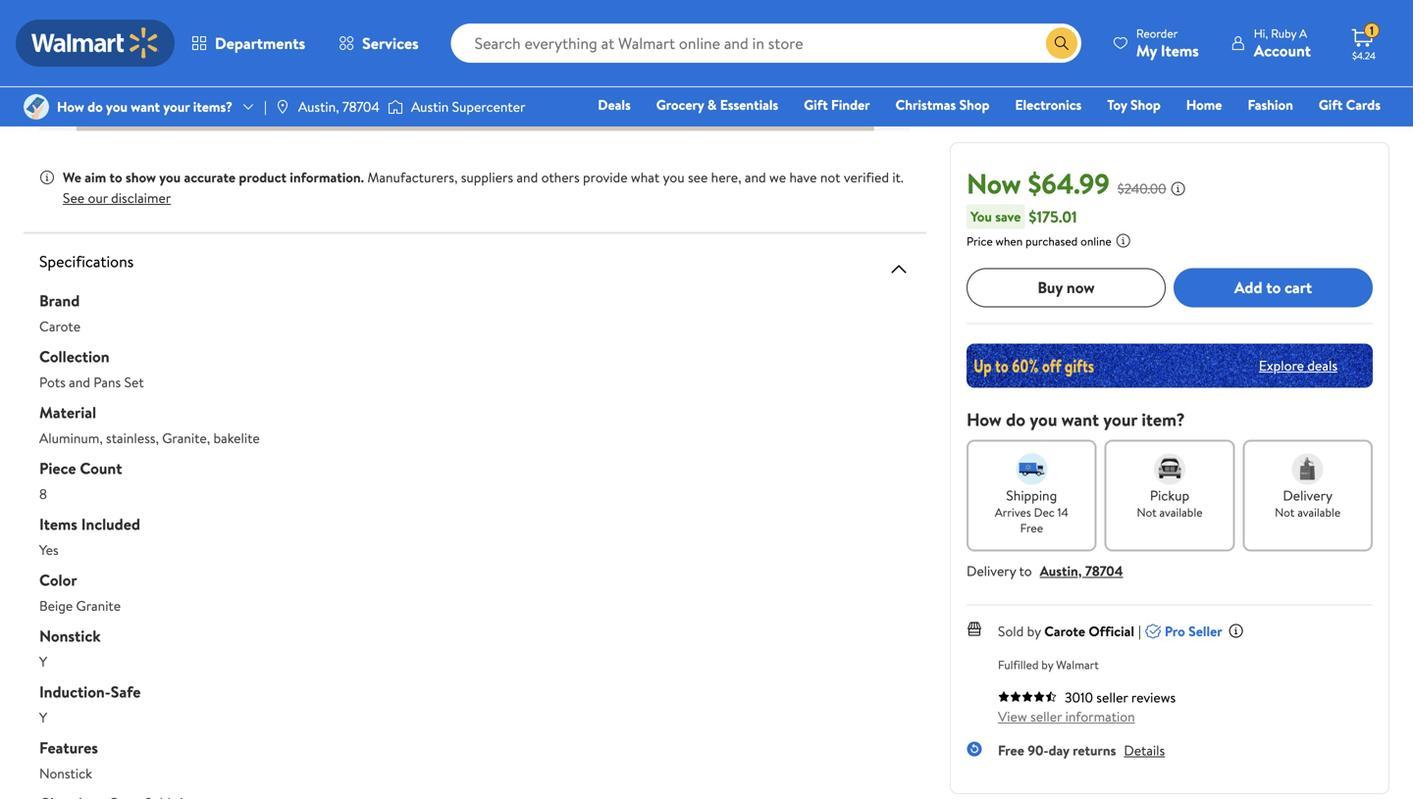 Task type: vqa. For each thing, say whether or not it's contained in the screenshot.
'Pro seller info' image
yes



Task type: describe. For each thing, give the bounding box(es) containing it.
seller for view
[[1030, 707, 1062, 726]]

0 vertical spatial austin,
[[298, 97, 339, 116]]

1 horizontal spatial and
[[517, 168, 538, 187]]

not for delivery
[[1275, 504, 1295, 521]]

debit
[[1263, 123, 1297, 142]]

want for items?
[[131, 97, 160, 116]]

official
[[1089, 622, 1134, 641]]

free inside shipping arrives dec 14 free
[[1020, 520, 1043, 537]]

see
[[688, 168, 708, 187]]

pro seller info image
[[1228, 624, 1244, 639]]

disclaimer
[[111, 189, 171, 208]]

1 horizontal spatial austin,
[[1040, 562, 1082, 581]]

services
[[362, 32, 419, 54]]

available for delivery
[[1298, 504, 1341, 521]]

sold
[[998, 622, 1024, 641]]

grocery & essentials link
[[647, 94, 787, 115]]

legal information image
[[1115, 233, 1131, 249]]

brand
[[39, 290, 80, 312]]

yes
[[39, 541, 59, 560]]

walmart+
[[1322, 123, 1381, 142]]

see
[[63, 189, 85, 208]]

delivery for to
[[967, 562, 1016, 581]]

intent image for pickup image
[[1154, 454, 1185, 485]]

services button
[[322, 20, 435, 67]]

what
[[631, 168, 660, 187]]

free 90-day returns details
[[998, 741, 1165, 760]]

price
[[967, 233, 993, 250]]

 image for austin, 78704
[[275, 99, 290, 115]]

buy now button
[[967, 268, 1166, 307]]

beige
[[39, 597, 73, 616]]

add to cart button
[[1174, 268, 1373, 307]]

information.
[[290, 168, 364, 187]]

do for how do you want your items?
[[87, 97, 103, 116]]

view seller information link
[[998, 707, 1135, 726]]

how do you want your items?
[[57, 97, 233, 116]]

gift finder
[[804, 95, 870, 114]]

delivery for not
[[1283, 486, 1333, 505]]

not for pickup
[[1137, 504, 1157, 521]]

2 nonstick from the top
[[39, 765, 92, 784]]

3010 seller reviews
[[1065, 688, 1176, 707]]

christmas shop link
[[887, 94, 998, 115]]

Walmart Site-Wide search field
[[451, 24, 1081, 63]]

provide
[[583, 168, 628, 187]]

verified
[[844, 168, 889, 187]]

how for how do you want your items?
[[57, 97, 84, 116]]

buy
[[1038, 277, 1063, 298]]

departments
[[215, 32, 305, 54]]

Search search field
[[451, 24, 1081, 63]]

you save $175.01
[[971, 206, 1077, 227]]

you
[[971, 207, 992, 226]]

see our disclaimer button
[[63, 189, 171, 208]]

not
[[820, 168, 840, 187]]

cards
[[1346, 95, 1381, 114]]

$175.01
[[1029, 206, 1077, 227]]

walmart image
[[31, 27, 159, 59]]

items?
[[193, 97, 233, 116]]

you left see
[[663, 168, 685, 187]]

8
[[39, 485, 47, 504]]

seller
[[1189, 622, 1222, 641]]

aim
[[85, 168, 106, 187]]

registry link
[[1146, 122, 1214, 143]]

austin, 78704
[[298, 97, 380, 116]]

save
[[995, 207, 1021, 226]]

finder
[[831, 95, 870, 114]]

product
[[239, 168, 286, 187]]

grocery & essentials
[[656, 95, 778, 114]]

delivery not available
[[1275, 486, 1341, 521]]

1 vertical spatial free
[[998, 741, 1024, 760]]

fashion
[[1248, 95, 1293, 114]]

available for pickup
[[1159, 504, 1203, 521]]

how for how do you want your item?
[[967, 407, 1002, 432]]

explore deals link
[[1251, 348, 1345, 383]]

collection
[[39, 346, 110, 368]]

buy now
[[1038, 277, 1095, 298]]

fulfilled
[[998, 657, 1039, 673]]

seller for 3010
[[1096, 688, 1128, 707]]

a
[[1299, 25, 1307, 42]]

shipping
[[1006, 486, 1057, 505]]

shop for toy shop
[[1130, 95, 1161, 114]]

toy
[[1107, 95, 1127, 114]]

departments button
[[175, 20, 322, 67]]

how do you want your item?
[[967, 407, 1185, 432]]

you right show on the left top of the page
[[159, 168, 181, 187]]

gift for cards
[[1319, 95, 1343, 114]]

my
[[1136, 40, 1157, 61]]

pro seller
[[1165, 622, 1222, 641]]

we aim to show you accurate product information. manufacturers, suppliers and others provide what you see here, and we have not verified it. see our disclaimer
[[63, 168, 903, 208]]

to for add to cart
[[1266, 277, 1281, 298]]

1
[[1370, 22, 1374, 39]]

purchased
[[1026, 233, 1078, 250]]

pans
[[93, 373, 121, 392]]

shop for christmas shop
[[959, 95, 990, 114]]

dec
[[1034, 504, 1055, 521]]

delivery to austin, 78704
[[967, 562, 1123, 581]]

want for item?
[[1062, 407, 1099, 432]]

by for fulfilled
[[1041, 657, 1053, 673]]



Task type: locate. For each thing, give the bounding box(es) containing it.
seller right "3010"
[[1096, 688, 1128, 707]]

by right sold
[[1027, 622, 1041, 641]]

1 horizontal spatial gift
[[1319, 95, 1343, 114]]

austin,
[[298, 97, 339, 116], [1040, 562, 1082, 581]]

walmart
[[1056, 657, 1099, 673]]

0 horizontal spatial and
[[69, 373, 90, 392]]

how up arrives
[[967, 407, 1002, 432]]

and left others
[[517, 168, 538, 187]]

how down walmart image
[[57, 97, 84, 116]]

hi, ruby a account
[[1254, 25, 1311, 61]]

1 horizontal spatial |
[[1138, 622, 1141, 641]]

by right fulfilled
[[1041, 657, 1053, 673]]

1 gift from the left
[[804, 95, 828, 114]]

now $64.99
[[967, 164, 1110, 203]]

available down intent image for pickup
[[1159, 504, 1203, 521]]

explore
[[1259, 356, 1304, 375]]

0 horizontal spatial by
[[1027, 622, 1041, 641]]

your for items?
[[163, 97, 190, 116]]

online
[[1081, 233, 1112, 250]]

items inside brand carote collection pots and pans set material aluminum, stainless, granite, bakelite piece count 8 items included yes color beige granite nonstick y induction-safe y features nonstick
[[39, 514, 77, 535]]

1 vertical spatial your
[[1103, 407, 1137, 432]]

90-
[[1028, 741, 1049, 760]]

2 gift from the left
[[1319, 95, 1343, 114]]

specifications
[[39, 251, 134, 272]]

learn more about strikethrough prices image
[[1170, 181, 1186, 197]]

details button
[[1124, 741, 1165, 760]]

items up yes
[[39, 514, 77, 535]]

not down intent image for delivery
[[1275, 504, 1295, 521]]

our
[[88, 189, 108, 208]]

0 vertical spatial want
[[131, 97, 160, 116]]

y up the induction-
[[39, 653, 47, 672]]

up to sixty percent off deals. shop now. image
[[967, 344, 1373, 388]]

1 vertical spatial to
[[1266, 277, 1281, 298]]

1 vertical spatial |
[[1138, 622, 1141, 641]]

austin, down 14
[[1040, 562, 1082, 581]]

manufacturers,
[[367, 168, 458, 187]]

intent image for shipping image
[[1016, 454, 1047, 485]]

$64.99
[[1028, 164, 1110, 203]]

here,
[[711, 168, 741, 187]]

1 shop from the left
[[959, 95, 990, 114]]

 image for how do you want your items?
[[24, 94, 49, 120]]

0 horizontal spatial available
[[1159, 504, 1203, 521]]

available down intent image for delivery
[[1298, 504, 1341, 521]]

suppliers
[[461, 168, 513, 187]]

0 vertical spatial y
[[39, 653, 47, 672]]

3010
[[1065, 688, 1093, 707]]

one debit link
[[1222, 122, 1306, 143]]

information
[[1065, 707, 1135, 726]]

want left item?
[[1062, 407, 1099, 432]]

1 horizontal spatial available
[[1298, 504, 1341, 521]]

1 available from the left
[[1159, 504, 1203, 521]]

show
[[126, 168, 156, 187]]

specifications image
[[887, 258, 911, 281]]

1 horizontal spatial want
[[1062, 407, 1099, 432]]

electronics
[[1015, 95, 1082, 114]]

accurate
[[184, 168, 236, 187]]

1 vertical spatial how
[[967, 407, 1002, 432]]

fashion link
[[1239, 94, 1302, 115]]

to left cart
[[1266, 277, 1281, 298]]

ruby
[[1271, 25, 1297, 42]]

0 horizontal spatial shop
[[959, 95, 990, 114]]

0 horizontal spatial your
[[163, 97, 190, 116]]

1 horizontal spatial to
[[1019, 562, 1032, 581]]

you
[[106, 97, 127, 116], [159, 168, 181, 187], [663, 168, 685, 187], [1030, 407, 1057, 432]]

1 horizontal spatial your
[[1103, 407, 1137, 432]]

0 horizontal spatial seller
[[1030, 707, 1062, 726]]

not inside "pickup not available"
[[1137, 504, 1157, 521]]

free
[[1020, 520, 1043, 537], [998, 741, 1024, 760]]

free left "90-"
[[998, 741, 1024, 760]]

you down walmart image
[[106, 97, 127, 116]]

0 horizontal spatial gift
[[804, 95, 828, 114]]

item?
[[1142, 407, 1185, 432]]

one
[[1230, 123, 1260, 142]]

0 horizontal spatial do
[[87, 97, 103, 116]]

2 not from the left
[[1275, 504, 1295, 521]]

0 vertical spatial to
[[109, 168, 122, 187]]

how
[[57, 97, 84, 116], [967, 407, 1002, 432]]

0 vertical spatial delivery
[[1283, 486, 1333, 505]]

4.706 stars out of 5, based on 3010 seller reviews element
[[998, 691, 1057, 703]]

features
[[39, 738, 98, 759]]

carote down brand
[[39, 317, 81, 336]]

items
[[1161, 40, 1199, 61], [39, 514, 77, 535]]

intent image for delivery image
[[1292, 454, 1323, 485]]

|
[[264, 97, 267, 116], [1138, 622, 1141, 641]]

reviews
[[1131, 688, 1176, 707]]

1 vertical spatial do
[[1006, 407, 1026, 432]]

count
[[80, 458, 122, 480]]

granite,
[[162, 429, 210, 448]]

available inside "pickup not available"
[[1159, 504, 1203, 521]]

christmas shop
[[896, 95, 990, 114]]

add to cart
[[1234, 277, 1312, 298]]

toy shop
[[1107, 95, 1161, 114]]

available inside delivery not available
[[1298, 504, 1341, 521]]

1 vertical spatial items
[[39, 514, 77, 535]]

do down walmart image
[[87, 97, 103, 116]]

$240.00
[[1117, 179, 1166, 198]]

and inside brand carote collection pots and pans set material aluminum, stainless, granite, bakelite piece count 8 items included yes color beige granite nonstick y induction-safe y features nonstick
[[69, 373, 90, 392]]

0 horizontal spatial carote
[[39, 317, 81, 336]]

0 vertical spatial 78704
[[342, 97, 380, 116]]

explore deals
[[1259, 356, 1338, 375]]

pickup
[[1150, 486, 1190, 505]]

not down intent image for pickup
[[1137, 504, 1157, 521]]

items right the my at the right top of the page
[[1161, 40, 1199, 61]]

78704 up the official
[[1085, 562, 1123, 581]]

2 horizontal spatial to
[[1266, 277, 1281, 298]]

induction-
[[39, 682, 111, 703]]

gift inside gift cards registry
[[1319, 95, 1343, 114]]

0 horizontal spatial want
[[131, 97, 160, 116]]

want left the items?
[[131, 97, 160, 116]]

78704 down services dropdown button
[[342, 97, 380, 116]]

2 vertical spatial to
[[1019, 562, 1032, 581]]

1 vertical spatial by
[[1041, 657, 1053, 673]]

nonstick down beige
[[39, 626, 101, 647]]

delivery down arrives
[[967, 562, 1016, 581]]

0 horizontal spatial 78704
[[342, 97, 380, 116]]

| right the items?
[[264, 97, 267, 116]]

carote up walmart
[[1044, 622, 1085, 641]]

1 horizontal spatial seller
[[1096, 688, 1128, 707]]

gift
[[804, 95, 828, 114], [1319, 95, 1343, 114]]

1 vertical spatial nonstick
[[39, 765, 92, 784]]

 image
[[388, 97, 403, 117]]

to inside we aim to show you accurate product information. manufacturers, suppliers and others provide what you see here, and we have not verified it. see our disclaimer
[[109, 168, 122, 187]]

electronics link
[[1006, 94, 1091, 115]]

0 vertical spatial by
[[1027, 622, 1041, 641]]

gift cards registry
[[1155, 95, 1381, 142]]

registry
[[1155, 123, 1205, 142]]

2 y from the top
[[39, 709, 47, 728]]

y up features
[[39, 709, 47, 728]]

to left austin, 78704 button
[[1019, 562, 1032, 581]]

now
[[967, 164, 1021, 203]]

1 vertical spatial 78704
[[1085, 562, 1123, 581]]

1 horizontal spatial do
[[1006, 407, 1026, 432]]

shop right "christmas"
[[959, 95, 990, 114]]

bakelite
[[213, 429, 260, 448]]

your
[[163, 97, 190, 116], [1103, 407, 1137, 432]]

to inside 'button'
[[1266, 277, 1281, 298]]

returns
[[1073, 741, 1116, 760]]

by for sold
[[1027, 622, 1041, 641]]

1 vertical spatial want
[[1062, 407, 1099, 432]]

cart
[[1285, 277, 1312, 298]]

 image
[[24, 94, 49, 120], [275, 99, 290, 115]]

1 horizontal spatial carote
[[1044, 622, 1085, 641]]

deals
[[1307, 356, 1338, 375]]

and left we on the right top
[[745, 168, 766, 187]]

included
[[81, 514, 140, 535]]

others
[[541, 168, 580, 187]]

we
[[769, 168, 786, 187]]

1 horizontal spatial by
[[1041, 657, 1053, 673]]

1 horizontal spatial items
[[1161, 40, 1199, 61]]

and down the collection
[[69, 373, 90, 392]]

seller down 4.706 stars out of 5, based on 3010 seller reviews element
[[1030, 707, 1062, 726]]

0 vertical spatial |
[[264, 97, 267, 116]]

0 horizontal spatial austin,
[[298, 97, 339, 116]]

seller
[[1096, 688, 1128, 707], [1030, 707, 1062, 726]]

0 horizontal spatial delivery
[[967, 562, 1016, 581]]

0 horizontal spatial to
[[109, 168, 122, 187]]

1 y from the top
[[39, 653, 47, 672]]

1 vertical spatial delivery
[[967, 562, 1016, 581]]

delivery down intent image for delivery
[[1283, 486, 1333, 505]]

0 vertical spatial do
[[87, 97, 103, 116]]

1 horizontal spatial  image
[[275, 99, 290, 115]]

austin supercenter
[[411, 97, 525, 116]]

do for how do you want your item?
[[1006, 407, 1026, 432]]

pro
[[1165, 622, 1185, 641]]

to for delivery to austin, 78704
[[1019, 562, 1032, 581]]

0 horizontal spatial  image
[[24, 94, 49, 120]]

1 horizontal spatial 78704
[[1085, 562, 1123, 581]]

0 vertical spatial carote
[[39, 317, 81, 336]]

0 vertical spatial nonstick
[[39, 626, 101, 647]]

1 not from the left
[[1137, 504, 1157, 521]]

0 vertical spatial free
[[1020, 520, 1043, 537]]

0 vertical spatial your
[[163, 97, 190, 116]]

to right 'aim'
[[109, 168, 122, 187]]

2 available from the left
[[1298, 504, 1341, 521]]

0 vertical spatial items
[[1161, 40, 1199, 61]]

you up intent image for shipping
[[1030, 407, 1057, 432]]

hi,
[[1254, 25, 1268, 42]]

2 horizontal spatial and
[[745, 168, 766, 187]]

1 horizontal spatial shop
[[1130, 95, 1161, 114]]

nonstick down features
[[39, 765, 92, 784]]

your left the items?
[[163, 97, 190, 116]]

gift left finder
[[804, 95, 828, 114]]

1 horizontal spatial delivery
[[1283, 486, 1333, 505]]

0 horizontal spatial how
[[57, 97, 84, 116]]

not inside delivery not available
[[1275, 504, 1295, 521]]

1 vertical spatial austin,
[[1040, 562, 1082, 581]]

1 vertical spatial carote
[[1044, 622, 1085, 641]]

pickup not available
[[1137, 486, 1203, 521]]

| right the official
[[1138, 622, 1141, 641]]

 image left austin, 78704
[[275, 99, 290, 115]]

2 shop from the left
[[1130, 95, 1161, 114]]

your left item?
[[1103, 407, 1137, 432]]

grocery
[[656, 95, 704, 114]]

free down the shipping
[[1020, 520, 1043, 537]]

$4.24
[[1352, 49, 1376, 62]]

1 horizontal spatial how
[[967, 407, 1002, 432]]

reorder my items
[[1136, 25, 1199, 61]]

1 vertical spatial y
[[39, 709, 47, 728]]

your for item?
[[1103, 407, 1137, 432]]

0 horizontal spatial |
[[264, 97, 267, 116]]

carote inside brand carote collection pots and pans set material aluminum, stainless, granite, bakelite piece count 8 items included yes color beige granite nonstick y induction-safe y features nonstick
[[39, 317, 81, 336]]

when
[[996, 233, 1023, 250]]

color
[[39, 570, 77, 591]]

nonstick
[[39, 626, 101, 647], [39, 765, 92, 784]]

delivery inside delivery not available
[[1283, 486, 1333, 505]]

items inside reorder my items
[[1161, 40, 1199, 61]]

0 horizontal spatial not
[[1137, 504, 1157, 521]]

home link
[[1177, 94, 1231, 115]]

deals link
[[589, 94, 640, 115]]

shop right toy
[[1130, 95, 1161, 114]]

1 nonstick from the top
[[39, 626, 101, 647]]

pots
[[39, 373, 66, 392]]

0 vertical spatial how
[[57, 97, 84, 116]]

1 horizontal spatial not
[[1275, 504, 1295, 521]]

gift left cards
[[1319, 95, 1343, 114]]

0 horizontal spatial items
[[39, 514, 77, 535]]

gift for finder
[[804, 95, 828, 114]]

day
[[1049, 741, 1069, 760]]

 image down walmart image
[[24, 94, 49, 120]]

austin, up information.
[[298, 97, 339, 116]]

walmart+ link
[[1313, 122, 1390, 143]]

supercenter
[[452, 97, 525, 116]]

available
[[1159, 504, 1203, 521], [1298, 504, 1341, 521]]

toy shop link
[[1098, 94, 1170, 115]]

by
[[1027, 622, 1041, 641], [1041, 657, 1053, 673]]

add
[[1234, 277, 1262, 298]]

material
[[39, 402, 96, 424]]

piece
[[39, 458, 76, 480]]

search icon image
[[1054, 35, 1069, 51]]

14
[[1058, 504, 1069, 521]]

details
[[1124, 741, 1165, 760]]

do up intent image for shipping
[[1006, 407, 1026, 432]]



